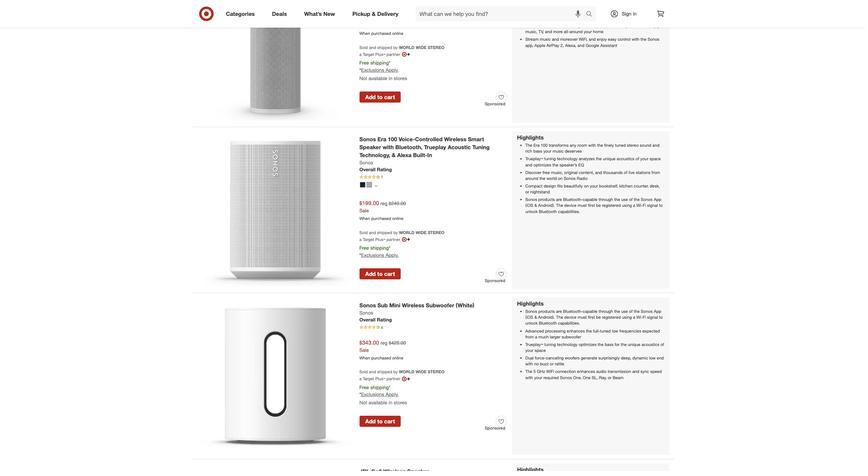 Task type: locate. For each thing, give the bounding box(es) containing it.
enjoy down home
[[597, 37, 607, 42]]

online down $429.00
[[393, 356, 404, 361]]

3 shipping from the top
[[371, 385, 389, 391]]

0 vertical spatial technology
[[557, 157, 578, 162]]

acoustic
[[448, 144, 471, 151]]

0 vertical spatial purchased
[[372, 31, 391, 36]]

stereo for subwoofer
[[428, 370, 445, 375]]

2 shipping from the top
[[371, 245, 389, 251]]

sonos sub mini wireless subwoofer (white) image
[[199, 301, 352, 453], [199, 301, 352, 453]]

sold up free shipping * * exclusions apply.
[[360, 230, 368, 236]]

2 sale from the top
[[360, 208, 369, 214]]

android). inside the highlights sonos products are bluetooth-capable through the use of the sonos app (ios & android). the device must first be registered using a wi-fi signal to unlock bluetooth capabilities. advanced processing enhances the full-tuned low frequencies expected from a much larger subwoofer trueplay™ tuning technology optimizes the bass for the unique acoustics of your space dual force-canceling woofers generate surprisingly deep, dynamic low end with no buzz or rattle the 5 ghz wifi connection enhances audio transmission and sync speed with your required sonos one, one sl, ray, or beam
[[539, 315, 555, 321]]

2 vertical spatial sold and shipped by world wide stereo
[[360, 370, 445, 375]]

2 plus™ from the top
[[376, 237, 386, 242]]

be down bookshelf,
[[597, 203, 601, 208]]

first down content, on the top right
[[588, 203, 595, 208]]

1 vertical spatial from
[[526, 335, 534, 340]]

1 vertical spatial device
[[565, 315, 577, 321]]

technology up speaker's
[[557, 157, 578, 162]]

1 fi from the top
[[643, 203, 646, 208]]

0 vertical spatial enjoy
[[650, 23, 660, 28]]

& up advanced
[[535, 315, 537, 321]]

2 cart from the top
[[384, 271, 395, 278]]

bluetooth- up subwoofer
[[564, 309, 583, 315]]

sale down $199.00 at the left
[[360, 208, 369, 214]]

design
[[544, 184, 557, 189]]

wireless up acoustic
[[444, 136, 467, 143]]

beautifully
[[564, 184, 583, 189]]

3 shipped from the top
[[377, 370, 393, 375]]

*
[[389, 60, 391, 66], [360, 67, 361, 73], [389, 245, 391, 251], [360, 253, 361, 259], [389, 385, 391, 391], [360, 392, 361, 398]]

2 unlock from the top
[[526, 321, 538, 326]]

all colors element
[[375, 184, 378, 188]]

1 vertical spatial when
[[360, 216, 370, 222]]

1 vertical spatial highlights
[[517, 301, 544, 308]]

1 add to cart button from the top
[[360, 92, 401, 103]]

space inside the highlights the era 100 transforms any room with the finely tuned stereo sound and rich bass your music deserves trueplay™ tuning technology analyzes the unique acoustics of your space and optimizes the speaker's eq discover free music, original content, and thousands of live stations from around the world on sonos radio compact design fits beautifully on your bookshelf, kitchen counter, desk, or nightstand sonos products are bluetooth-capable through the use of the sonos app (ios & android). the device must first be registered using a wi-fi signal to unlock bluetooth capabilities.
[[650, 157, 661, 162]]

2 vertical spatial exclusions apply. link
[[361, 392, 399, 398]]

generate
[[581, 356, 598, 361]]

sonos up speaker
[[360, 136, 376, 143]]

3 add from the top
[[366, 419, 376, 426]]

1 vertical spatial stereo
[[428, 230, 445, 236]]

2 reg from the top
[[381, 201, 388, 207]]

when inside $199.00 reg $249.00 sale when purchased online
[[360, 216, 370, 222]]

2 vertical spatial sponsored
[[485, 426, 506, 432]]

0 vertical spatial bass
[[534, 149, 543, 154]]

free inside free shipping * * exclusions apply.
[[360, 245, 369, 251]]

tuned right finely
[[616, 143, 626, 148]]

1 vertical spatial world
[[399, 230, 415, 236]]

sonos down nightstand
[[526, 197, 538, 203]]

0 vertical spatial highlights
[[517, 134, 544, 141]]

0 horizontal spatial around
[[526, 176, 539, 181]]

target up free shipping * * exclusions apply.
[[363, 237, 374, 242]]

exclusions
[[361, 67, 385, 73], [361, 253, 385, 259], [361, 392, 385, 398]]

purchased for $134.00
[[372, 31, 391, 36]]

3 world from the top
[[399, 370, 415, 375]]

tuning up free
[[545, 157, 556, 162]]

ray,
[[599, 376, 607, 381]]

2 using from the top
[[622, 315, 632, 321]]

signal
[[648, 203, 658, 208], [648, 315, 658, 321]]

ghz
[[537, 370, 546, 375]]

1 vertical spatial tuning
[[545, 157, 556, 162]]

wi- up frequencies
[[637, 315, 643, 321]]

must inside the highlights the era 100 transforms any room with the finely tuned stereo sound and rich bass your music deserves trueplay™ tuning technology analyzes the unique acoustics of your space and optimizes the speaker's eq discover free music, original content, and thousands of live stations from around the world on sonos radio compact design fits beautifully on your bookshelf, kitchen counter, desk, or nightstand sonos products are bluetooth-capable through the use of the sonos app (ios & android). the device must first be registered using a wi-fi signal to unlock bluetooth capabilities.
[[578, 203, 587, 208]]

2 vertical spatial sound
[[640, 143, 652, 148]]

sale inside $199.00 reg $249.00 sale when purchased online
[[360, 208, 369, 214]]

1 (ios from the top
[[526, 203, 534, 208]]

1 world from the top
[[399, 45, 415, 50]]

highlights for sonos era 100 voice-controlled wireless smart speaker with bluetooth, trueplay acoustic tuning technology, &  alexa built-in
[[517, 134, 544, 141]]

2 overall rating from the top
[[360, 317, 392, 323]]

plus™ down $134.00 reg $179.00 sale when purchased online
[[376, 52, 386, 57]]

online inside $199.00 reg $249.00 sale when purchased online
[[393, 216, 404, 222]]

free for sonos sub mini wireless subwoofer (white)
[[360, 385, 369, 391]]

products up processing
[[539, 309, 555, 315]]

1 vertical spatial room
[[578, 143, 588, 148]]

0 horizontal spatial on
[[542, 2, 546, 7]]

purchased down $199.00 at the left
[[372, 216, 391, 222]]

era inside the highlights the era 100 transforms any room with the finely tuned stereo sound and rich bass your music deserves trueplay™ tuning technology analyzes the unique acoustics of your space and optimizes the speaker's eq discover free music, original content, and thousands of live stations from around the world on sonos radio compact design fits beautifully on your bookshelf, kitchen counter, desk, or nightstand sonos products are bluetooth-capable through the use of the sonos app (ios & android). the device must first be registered using a wi-fi signal to unlock bluetooth capabilities.
[[534, 143, 540, 148]]

2 when from the top
[[360, 216, 370, 222]]

purchased inside $343.00 reg $429.00 sale when purchased online
[[372, 356, 391, 361]]

when inside $343.00 reg $429.00 sale when purchased online
[[360, 356, 370, 361]]

2 technology from the top
[[557, 343, 578, 348]]

2 target from the top
[[363, 237, 374, 242]]

room
[[553, 23, 563, 28], [578, 143, 588, 148]]

0 vertical spatial add to cart
[[366, 94, 395, 101]]

with
[[640, 10, 648, 15], [591, 23, 599, 28], [632, 37, 640, 42], [589, 143, 597, 148], [383, 144, 394, 151], [526, 362, 533, 367], [526, 376, 533, 381]]

1 vertical spatial partner
[[387, 237, 400, 242]]

bass right rich
[[534, 149, 543, 154]]

1 vertical spatial around
[[526, 176, 539, 181]]

1 through from the top
[[599, 197, 614, 203]]

wifi
[[547, 370, 555, 375]]

overall rating
[[360, 167, 392, 173], [360, 317, 392, 323]]

shipped up free shipping * * exclusions apply.
[[377, 230, 393, 236]]

plus™ up free shipping * * exclusions apply.
[[376, 237, 386, 242]]

sonos roam portable smart waterproof speaker with bluetooth (white) image
[[199, 0, 352, 120], [199, 0, 352, 120]]

app
[[654, 197, 662, 203], [654, 309, 662, 315]]

3 sold and shipped by world wide stereo from the top
[[360, 370, 445, 375]]

0 vertical spatial exclusions apply. link
[[361, 67, 399, 73]]

2 must from the top
[[578, 315, 587, 321]]

music inside use bluetooth when you take this waterproof, lightweight, and durable speaker on the go experience astonishingly clear and perfectly balanced sound with automatic trueplay™ tuning create a multi-room sound system with other sonos speakers and enjoy music, tv, and more all-around your home stream music and moreover wifi, and enjoy easy control with the sonos app, apple airplay 2, alexa, and google assistant
[[540, 37, 551, 42]]

2 (ios from the top
[[526, 315, 534, 321]]

1 vertical spatial on
[[558, 176, 563, 181]]

0 vertical spatial bluetooth
[[534, 0, 552, 1]]

bluetooth- inside the highlights the era 100 transforms any room with the finely tuned stereo sound and rich bass your music deserves trueplay™ tuning technology analyzes the unique acoustics of your space and optimizes the speaker's eq discover free music, original content, and thousands of live stations from around the world on sonos radio compact design fits beautifully on your bookshelf, kitchen counter, desk, or nightstand sonos products are bluetooth-capable through the use of the sonos app (ios & android). the device must first be registered using a wi-fi signal to unlock bluetooth capabilities.
[[564, 197, 583, 203]]

by down $134.00 reg $179.00 sale when purchased online
[[394, 45, 398, 50]]

3 by from the top
[[394, 370, 398, 375]]

2 vertical spatial exclusions
[[361, 392, 385, 398]]

$134.00
[[360, 15, 379, 22]]

0 vertical spatial free shipping * * exclusions apply. not available in stores
[[360, 60, 407, 81]]

1 capable from the top
[[583, 197, 598, 203]]

2 available from the top
[[369, 400, 388, 406]]

1 horizontal spatial tuned
[[616, 143, 626, 148]]

$249.00
[[389, 201, 406, 207]]

to
[[378, 94, 383, 101], [660, 203, 663, 208], [378, 271, 383, 278], [660, 315, 663, 321], [378, 419, 383, 426]]

2 vertical spatial stereo
[[428, 370, 445, 375]]

2 vertical spatial tuning
[[545, 343, 556, 348]]

(white)
[[456, 302, 475, 309]]

rating up 1
[[377, 167, 392, 173]]

1 horizontal spatial bass
[[605, 343, 614, 348]]

1 first from the top
[[588, 203, 595, 208]]

sold and shipped by world wide stereo down $134.00 reg $179.00 sale when purchased online
[[360, 45, 445, 50]]

2 purchased from the top
[[372, 216, 391, 222]]

2 vertical spatial sale
[[360, 348, 369, 353]]

registered
[[602, 203, 621, 208], [602, 315, 621, 321]]

2 not from the top
[[360, 400, 367, 406]]

or
[[526, 190, 530, 195], [550, 362, 554, 367], [608, 376, 612, 381]]

2 through from the top
[[599, 309, 614, 315]]

apply. inside free shipping * * exclusions apply.
[[386, 253, 399, 259]]

fi inside the highlights the era 100 transforms any room with the finely tuned stereo sound and rich bass your music deserves trueplay™ tuning technology analyzes the unique acoustics of your space and optimizes the speaker's eq discover free music, original content, and thousands of live stations from around the world on sonos radio compact design fits beautifully on your bookshelf, kitchen counter, desk, or nightstand sonos products are bluetooth-capable through the use of the sonos app (ios & android). the device must first be registered using a wi-fi signal to unlock bluetooth capabilities.
[[643, 203, 646, 208]]

not
[[360, 76, 367, 81], [360, 400, 367, 406]]

2 highlights from the top
[[517, 301, 544, 308]]

0 vertical spatial free
[[360, 60, 369, 66]]

music, down the create on the top of page
[[526, 29, 538, 34]]

from down advanced
[[526, 335, 534, 340]]

2 sonos link from the top
[[360, 310, 374, 317]]

sonos sub mini wireless subwoofer (white)
[[360, 302, 475, 309]]

3 add to cart button from the top
[[360, 417, 401, 428]]

2 products from the top
[[539, 309, 555, 315]]

1 vertical spatial tuned
[[601, 329, 611, 334]]

and right the speakers
[[642, 23, 649, 28]]

1 vertical spatial apply.
[[386, 253, 399, 259]]

and inside the highlights sonos products are bluetooth-capable through the use of the sonos app (ios & android). the device must first be registered using a wi-fi signal to unlock bluetooth capabilities. advanced processing enhances the full-tuned low frequencies expected from a much larger subwoofer trueplay™ tuning technology optimizes the bass for the unique acoustics of your space dual force-canceling woofers generate surprisingly deep, dynamic low end with no buzz or rattle the 5 ghz wifi connection enhances audio transmission and sync speed with your required sonos one, one sl, ray, or beam
[[633, 370, 640, 375]]

0 vertical spatial sonos link
[[360, 159, 374, 166]]

overall rating for sonos sub mini wireless subwoofer (white)
[[360, 317, 392, 323]]

exclusions inside free shipping * * exclusions apply.
[[361, 253, 385, 259]]

be inside the highlights the era 100 transforms any room with the finely tuned stereo sound and rich bass your music deserves trueplay™ tuning technology analyzes the unique acoustics of your space and optimizes the speaker's eq discover free music, original content, and thousands of live stations from around the world on sonos radio compact design fits beautifully on your bookshelf, kitchen counter, desk, or nightstand sonos products are bluetooth-capable through the use of the sonos app (ios & android). the device must first be registered using a wi-fi signal to unlock bluetooth capabilities.
[[597, 203, 601, 208]]

1 device from the top
[[565, 203, 577, 208]]

must down beautifully
[[578, 203, 587, 208]]

tuning inside the highlights sonos products are bluetooth-capable through the use of the sonos app (ios & android). the device must first be registered using a wi-fi signal to unlock bluetooth capabilities. advanced processing enhances the full-tuned low frequencies expected from a much larger subwoofer trueplay™ tuning technology optimizes the bass for the unique acoustics of your space dual force-canceling woofers generate surprisingly deep, dynamic low end with no buzz or rattle the 5 ghz wifi connection enhances audio transmission and sync speed with your required sonos one, one sl, ray, or beam
[[545, 343, 556, 348]]

reg for $134.00
[[381, 15, 388, 21]]

2 sponsored from the top
[[485, 279, 506, 284]]

1 vertical spatial using
[[622, 315, 632, 321]]

1 vertical spatial add to cart button
[[360, 269, 401, 280]]

fi up expected
[[643, 315, 646, 321]]

3 plus™ from the top
[[376, 377, 386, 382]]

0 vertical spatial rating
[[377, 167, 392, 173]]

2 capable from the top
[[583, 309, 598, 315]]

online down $179.00
[[393, 31, 404, 36]]

shipped for era
[[377, 230, 393, 236]]

0 vertical spatial signal
[[648, 203, 658, 208]]

partner up free shipping * * exclusions apply.
[[387, 237, 400, 242]]

0 vertical spatial in
[[633, 11, 637, 17]]

2 add to cart from the top
[[366, 271, 395, 278]]

2 wi- from the top
[[637, 315, 643, 321]]

use down kitchen
[[622, 197, 628, 203]]

with inside sonos era 100 voice-controlled wireless smart speaker with bluetooth, trueplay acoustic tuning technology, &  alexa built-in
[[383, 144, 394, 151]]

kitchen
[[620, 184, 633, 189]]

What can we help you find? suggestions appear below search field
[[416, 6, 588, 21]]

2 stores from the top
[[394, 400, 407, 406]]

when for $343.00
[[360, 356, 370, 361]]

1 stereo from the top
[[428, 45, 445, 50]]

bluetooth down nightstand
[[539, 209, 557, 214]]

shipping for sub
[[371, 385, 389, 391]]

1 vertical spatial add to cart
[[366, 271, 395, 278]]

white image
[[367, 182, 372, 188]]

0 vertical spatial unlock
[[526, 209, 538, 214]]

add to cart for sub
[[366, 419, 395, 426]]

3 add to cart from the top
[[366, 419, 395, 426]]

your up stations
[[641, 157, 649, 162]]

sound up the speakers
[[628, 10, 639, 15]]

1 free shipping * * exclusions apply. not available in stores from the top
[[360, 60, 407, 81]]

tuning down clear
[[564, 16, 576, 21]]

highlights inside the highlights the era 100 transforms any room with the finely tuned stereo sound and rich bass your music deserves trueplay™ tuning technology analyzes the unique acoustics of your space and optimizes the speaker's eq discover free music, original content, and thousands of live stations from around the world on sonos radio compact design fits beautifully on your bookshelf, kitchen counter, desk, or nightstand sonos products are bluetooth-capable through the use of the sonos app (ios & android). the device must first be registered using a wi-fi signal to unlock bluetooth capabilities.
[[517, 134, 544, 141]]

2,
[[561, 43, 564, 48]]

processing
[[546, 329, 566, 334]]

2 vertical spatial add
[[366, 419, 376, 426]]

free shipping * * exclusions apply. not available in stores
[[360, 60, 407, 81], [360, 385, 407, 406]]

world for wireless
[[399, 370, 415, 375]]

overall up $343.00
[[360, 317, 376, 323]]

bluetooth,
[[396, 144, 423, 151]]

new
[[324, 10, 335, 17]]

signal up expected
[[648, 315, 658, 321]]

3 a target plus™ partner from the top
[[360, 377, 400, 382]]

on
[[542, 2, 546, 7], [558, 176, 563, 181], [585, 184, 589, 189]]

plus™ for era
[[376, 237, 386, 242]]

advanced
[[526, 329, 544, 334]]

all-
[[564, 29, 570, 34]]

room inside the highlights the era 100 transforms any room with the finely tuned stereo sound and rich bass your music deserves trueplay™ tuning technology analyzes the unique acoustics of your space and optimizes the speaker's eq discover free music, original content, and thousands of live stations from around the world on sonos radio compact design fits beautifully on your bookshelf, kitchen counter, desk, or nightstand sonos products are bluetooth-capable through the use of the sonos app (ios & android). the device must first be registered using a wi-fi signal to unlock bluetooth capabilities.
[[578, 143, 588, 148]]

1 vertical spatial overall rating
[[360, 317, 392, 323]]

2 add to cart button from the top
[[360, 269, 401, 280]]

room inside use bluetooth when you take this waterproof, lightweight, and durable speaker on the go experience astonishingly clear and perfectly balanced sound with automatic trueplay™ tuning create a multi-room sound system with other sonos speakers and enjoy music, tv, and more all-around your home stream music and moreover wifi, and enjoy easy control with the sonos app, apple airplay 2, alexa, and google assistant
[[553, 23, 563, 28]]

2 vertical spatial when
[[360, 356, 370, 361]]

3 when from the top
[[360, 356, 370, 361]]

1 vertical spatial stores
[[394, 400, 407, 406]]

sound inside the highlights the era 100 transforms any room with the finely tuned stereo sound and rich bass your music deserves trueplay™ tuning technology analyzes the unique acoustics of your space and optimizes the speaker's eq discover free music, original content, and thousands of live stations from around the world on sonos radio compact design fits beautifully on your bookshelf, kitchen counter, desk, or nightstand sonos products are bluetooth-capable through the use of the sonos app (ios & android). the device must first be registered using a wi-fi signal to unlock bluetooth capabilities.
[[640, 143, 652, 148]]

2 sold from the top
[[360, 230, 368, 236]]

0 horizontal spatial 100
[[388, 136, 397, 143]]

1 horizontal spatial room
[[578, 143, 588, 148]]

the
[[548, 2, 554, 7], [641, 37, 647, 42], [598, 143, 604, 148], [596, 157, 602, 162], [553, 162, 559, 168], [540, 176, 546, 181], [615, 197, 621, 203], [634, 197, 640, 203], [615, 309, 621, 315], [634, 309, 640, 315], [586, 329, 592, 334], [598, 343, 604, 348], [621, 343, 627, 348]]

2 device from the top
[[565, 315, 577, 321]]

reg inside $343.00 reg $429.00 sale when purchased online
[[381, 340, 388, 346]]

1 sold and shipped by world wide stereo from the top
[[360, 45, 445, 50]]

and
[[634, 0, 641, 1], [583, 10, 590, 15], [642, 23, 649, 28], [545, 29, 553, 34], [552, 37, 559, 42], [589, 37, 596, 42], [578, 43, 585, 48], [369, 45, 376, 50], [653, 143, 660, 148], [526, 162, 533, 168], [596, 170, 603, 175], [369, 230, 376, 236], [633, 370, 640, 375], [369, 370, 376, 375]]

0 vertical spatial sale
[[360, 23, 369, 29]]

1 horizontal spatial 100
[[541, 143, 548, 148]]

0 vertical spatial music
[[540, 37, 551, 42]]

2 overall from the top
[[360, 317, 376, 323]]

3 sponsored from the top
[[485, 426, 506, 432]]

purchased down $343.00
[[372, 356, 391, 361]]

0 horizontal spatial unique
[[603, 157, 616, 162]]

1 vertical spatial available
[[369, 400, 388, 406]]

overall rating up 1
[[360, 167, 392, 173]]

1 vertical spatial sale
[[360, 208, 369, 214]]

voice-
[[399, 136, 415, 143]]

when down $343.00
[[360, 356, 370, 361]]

purchased
[[372, 31, 391, 36], [372, 216, 391, 222], [372, 356, 391, 361]]

enhances up one
[[578, 370, 596, 375]]

using up frequencies
[[622, 315, 632, 321]]

2 rating from the top
[[377, 317, 392, 323]]

acoustics down expected
[[642, 343, 660, 348]]

0 horizontal spatial music,
[[526, 29, 538, 34]]

1 vertical spatial low
[[650, 356, 656, 361]]

multi-
[[543, 23, 553, 28]]

woofers
[[565, 356, 580, 361]]

1 vertical spatial exclusions
[[361, 253, 385, 259]]

purchased inside $134.00 reg $179.00 sale when purchased online
[[372, 31, 391, 36]]

1 vertical spatial sold and shipped by world wide stereo
[[360, 230, 445, 236]]

thousands
[[604, 170, 623, 175]]

2 vertical spatial by
[[394, 370, 398, 375]]

sold and shipped by world wide stereo down $343.00 reg $429.00 sale when purchased online
[[360, 370, 445, 375]]

add for sub
[[366, 419, 376, 426]]

2 horizontal spatial on
[[585, 184, 589, 189]]

on right speaker at top right
[[542, 2, 546, 7]]

reg for $343.00
[[381, 340, 388, 346]]

target down $134.00 reg $179.00 sale when purchased online
[[363, 52, 374, 57]]

through down bookshelf,
[[599, 197, 614, 203]]

1 exclusions apply. link from the top
[[361, 67, 399, 73]]

registered up frequencies
[[602, 315, 621, 321]]

device up subwoofer
[[565, 315, 577, 321]]

0 vertical spatial tuned
[[616, 143, 626, 148]]

force-
[[535, 356, 546, 361]]

1 horizontal spatial on
[[558, 176, 563, 181]]

tuning down larger
[[545, 343, 556, 348]]

1 unlock from the top
[[526, 209, 538, 214]]

bluetooth inside the highlights sonos products are bluetooth-capable through the use of the sonos app (ios & android). the device must first be registered using a wi-fi signal to unlock bluetooth capabilities. advanced processing enhances the full-tuned low frequencies expected from a much larger subwoofer trueplay™ tuning technology optimizes the bass for the unique acoustics of your space dual force-canceling woofers generate surprisingly deep, dynamic low end with no buzz or rattle the 5 ghz wifi connection enhances audio transmission and sync speed with your required sonos one, one sl, ray, or beam
[[539, 321, 557, 326]]

purchased inside $199.00 reg $249.00 sale when purchased online
[[372, 216, 391, 222]]

0 vertical spatial first
[[588, 203, 595, 208]]

use up frequencies
[[622, 309, 628, 315]]

0 vertical spatial plus™
[[376, 52, 386, 57]]

dual
[[526, 356, 534, 361]]

2 first from the top
[[588, 315, 595, 321]]

signal down 'desk,'
[[648, 203, 658, 208]]

acoustics up live
[[617, 157, 635, 162]]

2 wide from the top
[[416, 230, 427, 236]]

0 vertical spatial low
[[612, 329, 619, 334]]

are inside the highlights the era 100 transforms any room with the finely tuned stereo sound and rich bass your music deserves trueplay™ tuning technology analyzes the unique acoustics of your space and optimizes the speaker's eq discover free music, original content, and thousands of live stations from around the world on sonos radio compact design fits beautifully on your bookshelf, kitchen counter, desk, or nightstand sonos products are bluetooth-capable through the use of the sonos app (ios & android). the device must first be registered using a wi-fi signal to unlock bluetooth capabilities.
[[557, 197, 562, 203]]

tuned inside the highlights sonos products are bluetooth-capable through the use of the sonos app (ios & android). the device must first be registered using a wi-fi signal to unlock bluetooth capabilities. advanced processing enhances the full-tuned low frequencies expected from a much larger subwoofer trueplay™ tuning technology optimizes the bass for the unique acoustics of your space dual force-canceling woofers generate surprisingly deep, dynamic low end with no buzz or rattle the 5 ghz wifi connection enhances audio transmission and sync speed with your required sonos one, one sl, ray, or beam
[[601, 329, 611, 334]]

1 vertical spatial cart
[[384, 271, 395, 278]]

world
[[547, 176, 557, 181]]

pickup & delivery
[[353, 10, 399, 17]]

sale for $134.00
[[360, 23, 369, 29]]

plus™
[[376, 52, 386, 57], [376, 237, 386, 242], [376, 377, 386, 382]]

0 horizontal spatial acoustics
[[617, 157, 635, 162]]

automatic
[[526, 16, 544, 21]]

1 must from the top
[[578, 203, 587, 208]]

1 vertical spatial app
[[654, 309, 662, 315]]

sale inside $134.00 reg $179.00 sale when purchased online
[[360, 23, 369, 29]]

1 online from the top
[[393, 31, 404, 36]]

technology inside the highlights the era 100 transforms any room with the finely tuned stereo sound and rich bass your music deserves trueplay™ tuning technology analyzes the unique acoustics of your space and optimizes the speaker's eq discover free music, original content, and thousands of live stations from around the world on sonos radio compact design fits beautifully on your bookshelf, kitchen counter, desk, or nightstand sonos products are bluetooth-capable through the use of the sonos app (ios & android). the device must first be registered using a wi-fi signal to unlock bluetooth capabilities.
[[557, 157, 578, 162]]

partner down $134.00 reg $179.00 sale when purchased online
[[387, 52, 400, 57]]

sonos link for sonos sub mini wireless subwoofer (white)
[[360, 310, 374, 317]]

sale down $343.00
[[360, 348, 369, 353]]

1 highlights from the top
[[517, 134, 544, 141]]

unlock up advanced
[[526, 321, 538, 326]]

& down nightstand
[[535, 203, 537, 208]]

0 vertical spatial space
[[650, 157, 661, 162]]

overall
[[360, 167, 376, 173], [360, 317, 376, 323]]

room right the any
[[578, 143, 588, 148]]

2 world from the top
[[399, 230, 415, 236]]

2 vertical spatial in
[[389, 400, 393, 406]]

reg inside $134.00 reg $179.00 sale when purchased online
[[381, 15, 388, 21]]

when
[[360, 31, 370, 36], [360, 216, 370, 222], [360, 356, 370, 361]]

shipping inside free shipping * * exclusions apply.
[[371, 245, 389, 251]]

0 vertical spatial cart
[[384, 94, 395, 101]]

1 be from the top
[[597, 203, 601, 208]]

2 fi from the top
[[643, 315, 646, 321]]

larger
[[550, 335, 561, 340]]

black image
[[360, 182, 366, 188]]

sonos inside sonos era 100 voice-controlled wireless smart speaker with bluetooth, trueplay acoustic tuning technology, &  alexa built-in
[[360, 136, 376, 143]]

capabilities. up subwoofer
[[558, 321, 580, 326]]

1 technology from the top
[[557, 157, 578, 162]]

bluetooth-
[[564, 197, 583, 203], [564, 309, 583, 315]]

beam
[[613, 376, 624, 381]]

highlights inside the highlights sonos products are bluetooth-capable through the use of the sonos app (ios & android). the device must first be registered using a wi-fi signal to unlock bluetooth capabilities. advanced processing enhances the full-tuned low frequencies expected from a much larger subwoofer trueplay™ tuning technology optimizes the bass for the unique acoustics of your space dual force-canceling woofers generate surprisingly deep, dynamic low end with no buzz or rattle the 5 ghz wifi connection enhances audio transmission and sync speed with your required sonos one, one sl, ray, or beam
[[517, 301, 544, 308]]

android). up processing
[[539, 315, 555, 321]]

2 vertical spatial on
[[585, 184, 589, 189]]

around
[[570, 29, 583, 34], [526, 176, 539, 181]]

1 purchased from the top
[[372, 31, 391, 36]]

unlock inside the highlights the era 100 transforms any room with the finely tuned stereo sound and rich bass your music deserves trueplay™ tuning technology analyzes the unique acoustics of your space and optimizes the speaker's eq discover free music, original content, and thousands of live stations from around the world on sonos radio compact design fits beautifully on your bookshelf, kitchen counter, desk, or nightstand sonos products are bluetooth-capable through the use of the sonos app (ios & android). the device must first be registered using a wi-fi signal to unlock bluetooth capabilities.
[[526, 209, 538, 214]]

sold down $134.00 reg $179.00 sale when purchased online
[[360, 45, 368, 50]]

(ios inside the highlights the era 100 transforms any room with the finely tuned stereo sound and rich bass your music deserves trueplay™ tuning technology analyzes the unique acoustics of your space and optimizes the speaker's eq discover free music, original content, and thousands of live stations from around the world on sonos radio compact design fits beautifully on your bookshelf, kitchen counter, desk, or nightstand sonos products are bluetooth-capable through the use of the sonos app (ios & android). the device must first be registered using a wi-fi signal to unlock bluetooth capabilities.
[[526, 203, 534, 208]]

1 registered from the top
[[602, 203, 621, 208]]

1 vertical spatial add
[[366, 271, 376, 278]]

2 be from the top
[[597, 315, 601, 321]]

1 vertical spatial are
[[557, 309, 562, 315]]

create
[[526, 23, 538, 28]]

(ios inside the highlights sonos products are bluetooth-capable through the use of the sonos app (ios & android). the device must first be registered using a wi-fi signal to unlock bluetooth capabilities. advanced processing enhances the full-tuned low frequencies expected from a much larger subwoofer trueplay™ tuning technology optimizes the bass for the unique acoustics of your space dual force-canceling woofers generate surprisingly deep, dynamic low end with no buzz or rattle the 5 ghz wifi connection enhances audio transmission and sync speed with your required sonos one, one sl, ray, or beam
[[526, 315, 534, 321]]

1 vertical spatial purchased
[[372, 216, 391, 222]]

not for first exclusions apply. link
[[360, 76, 367, 81]]

world for voice-
[[399, 230, 415, 236]]

highlights up rich
[[517, 134, 544, 141]]

first up full-
[[588, 315, 595, 321]]

sonos up $343.00
[[360, 310, 374, 316]]

acoustics
[[617, 157, 635, 162], [642, 343, 660, 348]]

3 wide from the top
[[416, 370, 427, 375]]

1 apply. from the top
[[386, 67, 399, 73]]

music,
[[526, 29, 538, 34], [551, 170, 563, 175]]

2 partner from the top
[[387, 237, 400, 242]]

available
[[369, 76, 388, 81], [369, 400, 388, 406]]

overall rating for sonos era 100 voice-controlled wireless smart speaker with bluetooth, trueplay acoustic tuning technology, &  alexa built-in
[[360, 167, 392, 173]]

1 vertical spatial exclusions apply. link
[[361, 253, 399, 259]]

by for 100
[[394, 230, 398, 236]]

acoustics inside the highlights the era 100 transforms any room with the finely tuned stereo sound and rich bass your music deserves trueplay™ tuning technology analyzes the unique acoustics of your space and optimizes the speaker's eq discover free music, original content, and thousands of live stations from around the world on sonos radio compact design fits beautifully on your bookshelf, kitchen counter, desk, or nightstand sonos products are bluetooth-capable through the use of the sonos app (ios & android). the device must first be registered using a wi-fi signal to unlock bluetooth capabilities.
[[617, 157, 635, 162]]

1 vertical spatial must
[[578, 315, 587, 321]]

add to cart
[[366, 94, 395, 101], [366, 271, 395, 278], [366, 419, 395, 426]]

2 horizontal spatial or
[[608, 376, 612, 381]]

search button
[[583, 6, 600, 23]]

2 shipped from the top
[[377, 230, 393, 236]]

from right stations
[[652, 170, 661, 175]]

3 sale from the top
[[360, 348, 369, 353]]

2 capabilities. from the top
[[558, 321, 580, 326]]

sold for sonos era 100 voice-controlled wireless smart speaker with bluetooth, trueplay acoustic tuning technology, &  alexa built-in
[[360, 230, 368, 236]]

0 vertical spatial on
[[542, 2, 546, 7]]

1 vertical spatial unlock
[[526, 321, 538, 326]]

2 use from the top
[[622, 309, 628, 315]]

add to cart button for era
[[360, 269, 401, 280]]

1 not from the top
[[360, 76, 367, 81]]

highlights up advanced
[[517, 301, 544, 308]]

3 online from the top
[[393, 356, 404, 361]]

2 vertical spatial cart
[[384, 419, 395, 426]]

and left sync
[[633, 370, 640, 375]]

2 signal from the top
[[648, 315, 658, 321]]

technology down subwoofer
[[557, 343, 578, 348]]

when for $199.00
[[360, 216, 370, 222]]

0 vertical spatial wi-
[[637, 203, 643, 208]]

reg left $429.00
[[381, 340, 388, 346]]

through
[[599, 197, 614, 203], [599, 309, 614, 315]]

sale for $343.00
[[360, 348, 369, 353]]

from inside the highlights the era 100 transforms any room with the finely tuned stereo sound and rich bass your music deserves trueplay™ tuning technology analyzes the unique acoustics of your space and optimizes the speaker's eq discover free music, original content, and thousands of live stations from around the world on sonos radio compact design fits beautifully on your bookshelf, kitchen counter, desk, or nightstand sonos products are bluetooth-capable through the use of the sonos app (ios & android). the device must first be registered using a wi-fi signal to unlock bluetooth capabilities.
[[652, 170, 661, 175]]

reg for $199.00
[[381, 201, 388, 207]]

shipped
[[377, 45, 393, 50], [377, 230, 393, 236], [377, 370, 393, 375]]

app down 'desk,'
[[654, 197, 662, 203]]

bluetooth
[[534, 0, 552, 1], [539, 209, 557, 214], [539, 321, 557, 326]]

1 vertical spatial bass
[[605, 343, 614, 348]]

tuned inside the highlights the era 100 transforms any room with the finely tuned stereo sound and rich bass your music deserves trueplay™ tuning technology analyzes the unique acoustics of your space and optimizes the speaker's eq discover free music, original content, and thousands of live stations from around the world on sonos radio compact design fits beautifully on your bookshelf, kitchen counter, desk, or nightstand sonos products are bluetooth-capable through the use of the sonos app (ios & android). the device must first be registered using a wi-fi signal to unlock bluetooth capabilities.
[[616, 143, 626, 148]]

end
[[657, 356, 664, 361]]

1 horizontal spatial unique
[[628, 343, 641, 348]]

0 vertical spatial stereo
[[428, 45, 445, 50]]

sonos right control
[[648, 37, 660, 42]]

2 bluetooth- from the top
[[564, 309, 583, 315]]

1 vertical spatial enhances
[[578, 370, 596, 375]]

online inside $134.00 reg $179.00 sale when purchased online
[[393, 31, 404, 36]]

reg left '$249.00'
[[381, 201, 388, 207]]

sl,
[[592, 376, 598, 381]]

low up the for
[[612, 329, 619, 334]]

2 vertical spatial free
[[360, 385, 369, 391]]

be up full-
[[597, 315, 601, 321]]

sonos era 100 voice-controlled wireless smart speaker with bluetooth, trueplay acoustic tuning technology, &  alexa built-in link
[[360, 136, 507, 159]]

reg inside $199.00 reg $249.00 sale when purchased online
[[381, 201, 388, 207]]

1 are from the top
[[557, 197, 562, 203]]

online inside $343.00 reg $429.00 sale when purchased online
[[393, 356, 404, 361]]

sale inside $343.00 reg $429.00 sale when purchased online
[[360, 348, 369, 353]]

your down system
[[584, 29, 592, 34]]

0 vertical spatial are
[[557, 197, 562, 203]]

0 vertical spatial device
[[565, 203, 577, 208]]

1 when from the top
[[360, 31, 370, 36]]

1 vertical spatial acoustics
[[642, 343, 660, 348]]

2 are from the top
[[557, 309, 562, 315]]

use inside the highlights the era 100 transforms any room with the finely tuned stereo sound and rich bass your music deserves trueplay™ tuning technology analyzes the unique acoustics of your space and optimizes the speaker's eq discover free music, original content, and thousands of live stations from around the world on sonos radio compact design fits beautifully on your bookshelf, kitchen counter, desk, or nightstand sonos products are bluetooth-capable through the use of the sonos app (ios & android). the device must first be registered using a wi-fi signal to unlock bluetooth capabilities.
[[622, 197, 628, 203]]

rating
[[377, 167, 392, 173], [377, 317, 392, 323]]

0 vertical spatial overall
[[360, 167, 376, 173]]

&
[[372, 10, 376, 17], [392, 152, 396, 159], [535, 203, 537, 208], [535, 315, 537, 321]]

shipped down $343.00 reg $429.00 sale when purchased online
[[377, 370, 393, 375]]

trueplay™ down astonishingly
[[545, 16, 563, 21]]

3 cart from the top
[[384, 419, 395, 426]]

1 vertical spatial wide
[[416, 230, 427, 236]]

sold and shipped by world wide stereo for voice-
[[360, 230, 445, 236]]

wide for voice-
[[416, 230, 427, 236]]

to for $199.00
[[378, 271, 383, 278]]

2 vertical spatial target
[[363, 377, 374, 382]]

a inside use bluetooth when you take this waterproof, lightweight, and durable speaker on the go experience astonishingly clear and perfectly balanced sound with automatic trueplay™ tuning create a multi-room sound system with other sonos speakers and enjoy music, tv, and more all-around your home stream music and moreover wifi, and enjoy easy control with the sonos app, apple airplay 2, alexa, and google assistant
[[539, 23, 542, 28]]

world
[[399, 45, 415, 50], [399, 230, 415, 236], [399, 370, 415, 375]]

of
[[636, 157, 640, 162], [624, 170, 628, 175], [630, 197, 633, 203], [630, 309, 633, 315], [661, 343, 665, 348]]

target
[[363, 52, 374, 57], [363, 237, 374, 242], [363, 377, 374, 382]]

0 vertical spatial exclusions
[[361, 67, 385, 73]]

bluetooth- inside the highlights sonos products are bluetooth-capable through the use of the sonos app (ios & android). the device must first be registered using a wi-fi signal to unlock bluetooth capabilities. advanced processing enhances the full-tuned low frequencies expected from a much larger subwoofer trueplay™ tuning technology optimizes the bass for the unique acoustics of your space dual force-canceling woofers generate surprisingly deep, dynamic low end with no buzz or rattle the 5 ghz wifi connection enhances audio transmission and sync speed with your required sonos one, one sl, ray, or beam
[[564, 309, 583, 315]]

1 horizontal spatial around
[[570, 29, 583, 34]]

plus™ down $343.00 reg $429.00 sale when purchased online
[[376, 377, 386, 382]]

stores for third exclusions apply. link from the top
[[394, 400, 407, 406]]

sound
[[628, 10, 639, 15], [564, 23, 576, 28], [640, 143, 652, 148]]

online for $134.00
[[393, 31, 404, 36]]

sale for $199.00
[[360, 208, 369, 214]]

acoustics inside the highlights sonos products are bluetooth-capable through the use of the sonos app (ios & android). the device must first be registered using a wi-fi signal to unlock bluetooth capabilities. advanced processing enhances the full-tuned low frequencies expected from a much larger subwoofer trueplay™ tuning technology optimizes the bass for the unique acoustics of your space dual force-canceling woofers generate surprisingly deep, dynamic low end with no buzz or rattle the 5 ghz wifi connection enhances audio transmission and sync speed with your required sonos one, one sl, ray, or beam
[[642, 343, 660, 348]]

1 available from the top
[[369, 76, 388, 81]]

take
[[573, 0, 580, 1]]

era up speaker
[[378, 136, 387, 143]]

1 capabilities. from the top
[[558, 209, 580, 214]]

wi-
[[637, 203, 643, 208], [637, 315, 643, 321]]

music up apple
[[540, 37, 551, 42]]

1 rating from the top
[[377, 167, 392, 173]]

alexa,
[[566, 43, 577, 48]]

stereo for controlled
[[428, 230, 445, 236]]

1 using from the top
[[622, 203, 632, 208]]

sonos link up $343.00
[[360, 310, 374, 317]]

connection
[[556, 370, 576, 375]]

2 registered from the top
[[602, 315, 621, 321]]

sonos era 100 voice-controlled wireless smart speaker with bluetooth, trueplay acoustic tuning technology, &  alexa built-in image
[[199, 134, 352, 287], [199, 134, 352, 287]]

a target plus™ partner for era
[[360, 237, 400, 242]]

google
[[586, 43, 600, 48]]

and down "multi-"
[[545, 29, 553, 34]]

easy
[[608, 37, 617, 42]]

a target plus™ partner down $343.00 reg $429.00 sale when purchased online
[[360, 377, 400, 382]]

0 vertical spatial from
[[652, 170, 661, 175]]

cart for 100
[[384, 271, 395, 278]]

3 partner from the top
[[387, 377, 400, 382]]

3 target from the top
[[363, 377, 374, 382]]

unlock
[[526, 209, 538, 214], [526, 321, 538, 326]]

the
[[526, 143, 533, 148], [557, 203, 564, 208], [557, 315, 564, 321], [526, 370, 533, 375]]

1 vertical spatial in
[[389, 76, 393, 81]]

optimizes inside the highlights sonos products are bluetooth-capable through the use of the sonos app (ios & android). the device must first be registered using a wi-fi signal to unlock bluetooth capabilities. advanced processing enhances the full-tuned low frequencies expected from a much larger subwoofer trueplay™ tuning technology optimizes the bass for the unique acoustics of your space dual force-canceling woofers generate surprisingly deep, dynamic low end with no buzz or rattle the 5 ghz wifi connection enhances audio transmission and sync speed with your required sonos one, one sl, ray, or beam
[[579, 343, 597, 348]]



Task type: vqa. For each thing, say whether or not it's contained in the screenshot.
transforms at the top right of page
yes



Task type: describe. For each thing, give the bounding box(es) containing it.
$134.00 reg $179.00 sale when purchased online
[[360, 15, 406, 36]]

signal inside the highlights sonos products are bluetooth-capable through the use of the sonos app (ios & android). the device must first be registered using a wi-fi signal to unlock bluetooth capabilities. advanced processing enhances the full-tuned low frequencies expected from a much larger subwoofer trueplay™ tuning technology optimizes the bass for the unique acoustics of your space dual force-canceling woofers generate surprisingly deep, dynamic low end with no buzz or rattle the 5 ghz wifi connection enhances audio transmission and sync speed with your required sonos one, one sl, ray, or beam
[[648, 315, 658, 321]]

sonos era 100 voice-controlled wireless smart speaker with bluetooth, trueplay acoustic tuning technology, &  alexa built-in
[[360, 136, 490, 159]]

1 partner from the top
[[387, 52, 400, 57]]

products inside the highlights the era 100 transforms any room with the finely tuned stereo sound and rich bass your music deserves trueplay™ tuning technology analyzes the unique acoustics of your space and optimizes the speaker's eq discover free music, original content, and thousands of live stations from around the world on sonos radio compact design fits beautifully on your bookshelf, kitchen counter, desk, or nightstand sonos products are bluetooth-capable through the use of the sonos app (ios & android). the device must first be registered using a wi-fi signal to unlock bluetooth capabilities.
[[539, 197, 555, 203]]

app,
[[526, 43, 534, 48]]

first inside the highlights sonos products are bluetooth-capable through the use of the sonos app (ios & android). the device must first be registered using a wi-fi signal to unlock bluetooth capabilities. advanced processing enhances the full-tuned low frequencies expected from a much larger subwoofer trueplay™ tuning technology optimizes the bass for the unique acoustics of your space dual force-canceling woofers generate surprisingly deep, dynamic low end with no buzz or rattle the 5 ghz wifi connection enhances audio transmission and sync speed with your required sonos one, one sl, ray, or beam
[[588, 315, 595, 321]]

subwoofer
[[562, 335, 582, 340]]

highlights for sonos sub mini wireless subwoofer (white)
[[517, 301, 544, 308]]

on inside use bluetooth when you take this waterproof, lightweight, and durable speaker on the go experience astonishingly clear and perfectly balanced sound with automatic trueplay™ tuning create a multi-room sound system with other sonos speakers and enjoy music, tv, and more all-around your home stream music and moreover wifi, and enjoy easy control with the sonos app, apple airplay 2, alexa, and google assistant
[[542, 2, 546, 7]]

capable inside the highlights sonos products are bluetooth-capable through the use of the sonos app (ios & android). the device must first be registered using a wi-fi signal to unlock bluetooth capabilities. advanced processing enhances the full-tuned low frequencies expected from a much larger subwoofer trueplay™ tuning technology optimizes the bass for the unique acoustics of your space dual force-canceling woofers generate surprisingly deep, dynamic low end with no buzz or rattle the 5 ghz wifi connection enhances audio transmission and sync speed with your required sonos one, one sl, ray, or beam
[[583, 309, 598, 315]]

& inside the highlights sonos products are bluetooth-capable through the use of the sonos app (ios & android). the device must first be registered using a wi-fi signal to unlock bluetooth capabilities. advanced processing enhances the full-tuned low frequencies expected from a much larger subwoofer trueplay™ tuning technology optimizes the bass for the unique acoustics of your space dual force-canceling woofers generate surprisingly deep, dynamic low end with no buzz or rattle the 5 ghz wifi connection enhances audio transmission and sync speed with your required sonos one, one sl, ray, or beam
[[535, 315, 537, 321]]

audio
[[597, 370, 607, 375]]

sponsored for sonos sub mini wireless subwoofer (white)
[[485, 426, 506, 432]]

stereo
[[627, 143, 639, 148]]

sonos left sub
[[360, 302, 376, 309]]

one,
[[573, 376, 582, 381]]

music inside the highlights the era 100 transforms any room with the finely tuned stereo sound and rich bass your music deserves trueplay™ tuning technology analyzes the unique acoustics of your space and optimizes the speaker's eq discover free music, original content, and thousands of live stations from around the world on sonos radio compact design fits beautifully on your bookshelf, kitchen counter, desk, or nightstand sonos products are bluetooth-capable through the use of the sonos app (ios & android). the device must first be registered using a wi-fi signal to unlock bluetooth capabilities.
[[553, 149, 564, 154]]

what's new link
[[299, 6, 344, 21]]

full-
[[594, 329, 601, 334]]

search
[[583, 11, 600, 18]]

analyzes
[[579, 157, 595, 162]]

the up processing
[[557, 315, 564, 321]]

when
[[553, 0, 564, 1]]

radio
[[577, 176, 588, 181]]

use inside the highlights sonos products are bluetooth-capable through the use of the sonos app (ios & android). the device must first be registered using a wi-fi signal to unlock bluetooth capabilities. advanced processing enhances the full-tuned low frequencies expected from a much larger subwoofer trueplay™ tuning technology optimizes the bass for the unique acoustics of your space dual force-canceling woofers generate surprisingly deep, dynamic low end with no buzz or rattle the 5 ghz wifi connection enhances audio transmission and sync speed with your required sonos one, one sl, ray, or beam
[[622, 309, 628, 315]]

your inside use bluetooth when you take this waterproof, lightweight, and durable speaker on the go experience astonishingly clear and perfectly balanced sound with automatic trueplay™ tuning create a multi-room sound system with other sonos speakers and enjoy music, tv, and more all-around your home stream music and moreover wifi, and enjoy easy control with the sonos app, apple airplay 2, alexa, and google assistant
[[584, 29, 592, 34]]

sonos down original
[[564, 176, 576, 181]]

other
[[600, 23, 610, 28]]

eq
[[579, 162, 585, 168]]

and left the durable
[[634, 0, 641, 1]]

$429.00
[[389, 340, 406, 346]]

apple
[[535, 43, 546, 48]]

built-
[[413, 152, 428, 159]]

target for era
[[363, 237, 374, 242]]

rating for sub
[[377, 317, 392, 323]]

expected
[[643, 329, 660, 334]]

and down wifi,
[[578, 43, 585, 48]]

dynamic
[[633, 356, 649, 361]]

unlock inside the highlights sonos products are bluetooth-capable through the use of the sonos app (ios & android). the device must first be registered using a wi-fi signal to unlock bluetooth capabilities. advanced processing enhances the full-tuned low frequencies expected from a much larger subwoofer trueplay™ tuning technology optimizes the bass for the unique acoustics of your space dual force-canceling woofers generate surprisingly deep, dynamic low end with no buzz or rattle the 5 ghz wifi connection enhances audio transmission and sync speed with your required sonos one, one sl, ray, or beam
[[526, 321, 538, 326]]

desk,
[[650, 184, 660, 189]]

1 add to cart from the top
[[366, 94, 395, 101]]

your left bookshelf,
[[590, 184, 598, 189]]

compact
[[526, 184, 543, 189]]

and right content, on the top right
[[596, 170, 603, 175]]

2 vertical spatial or
[[608, 376, 612, 381]]

to inside the highlights sonos products are bluetooth-capable through the use of the sonos app (ios & android). the device must first be registered using a wi-fi signal to unlock bluetooth capabilities. advanced processing enhances the full-tuned low frequencies expected from a much larger subwoofer trueplay™ tuning technology optimizes the bass for the unique acoustics of your space dual force-canceling woofers generate surprisingly deep, dynamic low end with no buzz or rattle the 5 ghz wifi connection enhances audio transmission and sync speed with your required sonos one, one sl, ray, or beam
[[660, 315, 663, 321]]

bookshelf,
[[600, 184, 619, 189]]

partner for mini
[[387, 377, 400, 382]]

free shipping * * exclusions apply.
[[360, 245, 399, 259]]

of left live
[[624, 170, 628, 175]]

fits
[[558, 184, 563, 189]]

using inside the highlights the era 100 transforms any room with the finely tuned stereo sound and rich bass your music deserves trueplay™ tuning technology analyzes the unique acoustics of your space and optimizes the speaker's eq discover free music, original content, and thousands of live stations from around the world on sonos radio compact design fits beautifully on your bookshelf, kitchen counter, desk, or nightstand sonos products are bluetooth-capable through the use of the sonos app (ios & android). the device must first be registered using a wi-fi signal to unlock bluetooth capabilities.
[[622, 203, 632, 208]]

in for third exclusions apply. link from the top
[[389, 400, 393, 406]]

astonishingly
[[548, 10, 572, 15]]

and down $343.00 reg $429.00 sale when purchased online
[[369, 370, 376, 375]]

stores for first exclusions apply. link
[[394, 76, 407, 81]]

alexa
[[397, 152, 412, 159]]

mini
[[390, 302, 401, 309]]

and up airplay
[[552, 37, 559, 42]]

through inside the highlights the era 100 transforms any room with the finely tuned stereo sound and rich bass your music deserves trueplay™ tuning technology analyzes the unique acoustics of your space and optimizes the speaker's eq discover free music, original content, and thousands of live stations from around the world on sonos radio compact design fits beautifully on your bookshelf, kitchen counter, desk, or nightstand sonos products are bluetooth-capable through the use of the sonos app (ios & android). the device must first be registered using a wi-fi signal to unlock bluetooth capabilities.
[[599, 197, 614, 203]]

wireless inside sonos era 100 voice-controlled wireless smart speaker with bluetooth, trueplay acoustic tuning technology, &  alexa built-in
[[444, 136, 467, 143]]

sign in link
[[605, 6, 648, 21]]

smart
[[468, 136, 485, 143]]

sonos sub mini wireless subwoofer (white) link
[[360, 302, 507, 310]]

your down ghz
[[535, 376, 543, 381]]

music, inside the highlights the era 100 transforms any room with the finely tuned stereo sound and rich bass your music deserves trueplay™ tuning technology analyzes the unique acoustics of your space and optimizes the speaker's eq discover free music, original content, and thousands of live stations from around the world on sonos radio compact design fits beautifully on your bookshelf, kitchen counter, desk, or nightstand sonos products are bluetooth-capable through the use of the sonos app (ios & android). the device must first be registered using a wi-fi signal to unlock bluetooth capabilities.
[[551, 170, 563, 175]]

wi- inside the highlights sonos products are bluetooth-capable through the use of the sonos app (ios & android). the device must first be registered using a wi-fi signal to unlock bluetooth capabilities. advanced processing enhances the full-tuned low frequencies expected from a much larger subwoofer trueplay™ tuning technology optimizes the bass for the unique acoustics of your space dual force-canceling woofers generate surprisingly deep, dynamic low end with no buzz or rattle the 5 ghz wifi connection enhances audio transmission and sync speed with your required sonos one, one sl, ray, or beam
[[637, 315, 643, 321]]

era inside sonos era 100 voice-controlled wireless smart speaker with bluetooth, trueplay acoustic tuning technology, &  alexa built-in
[[378, 136, 387, 143]]

overall for sonos sub mini wireless subwoofer (white)
[[360, 317, 376, 323]]

home
[[593, 29, 604, 34]]

deep,
[[621, 356, 632, 361]]

1 target from the top
[[363, 52, 374, 57]]

cart for mini
[[384, 419, 395, 426]]

of up frequencies
[[630, 309, 633, 315]]

sonos down counter,
[[641, 197, 653, 203]]

& inside sonos era 100 voice-controlled wireless smart speaker with bluetooth, trueplay acoustic tuning technology, &  alexa built-in
[[392, 152, 396, 159]]

rating for era
[[377, 167, 392, 173]]

0 horizontal spatial enjoy
[[597, 37, 607, 42]]

with inside the highlights the era 100 transforms any room with the finely tuned stereo sound and rich bass your music deserves trueplay™ tuning technology analyzes the unique acoustics of your space and optimizes the speaker's eq discover free music, original content, and thousands of live stations from around the world on sonos radio compact design fits beautifully on your bookshelf, kitchen counter, desk, or nightstand sonos products are bluetooth-capable through the use of the sonos app (ios & android). the device must first be registered using a wi-fi signal to unlock bluetooth capabilities.
[[589, 143, 597, 148]]

by for mini
[[394, 370, 398, 375]]

pickup & delivery link
[[347, 6, 407, 21]]

sign in
[[622, 11, 637, 17]]

rattle
[[555, 362, 565, 367]]

in for first exclusions apply. link
[[389, 76, 393, 81]]

2 free shipping * * exclusions apply. not available in stores from the top
[[360, 385, 407, 406]]

and up google
[[589, 37, 596, 42]]

online for $343.00
[[393, 356, 404, 361]]

app inside the highlights sonos products are bluetooth-capable through the use of the sonos app (ios & android). the device must first be registered using a wi-fi signal to unlock bluetooth capabilities. advanced processing enhances the full-tuned low frequencies expected from a much larger subwoofer trueplay™ tuning technology optimizes the bass for the unique acoustics of your space dual force-canceling woofers generate surprisingly deep, dynamic low end with no buzz or rattle the 5 ghz wifi connection enhances audio transmission and sync speed with your required sonos one, one sl, ray, or beam
[[654, 309, 662, 315]]

sold and shipped by world wide stereo for wireless
[[360, 370, 445, 375]]

through inside the highlights sonos products are bluetooth-capable through the use of the sonos app (ios & android). the device must first be registered using a wi-fi signal to unlock bluetooth capabilities. advanced processing enhances the full-tuned low frequencies expected from a much larger subwoofer trueplay™ tuning technology optimizes the bass for the unique acoustics of your space dual force-canceling woofers generate surprisingly deep, dynamic low end with no buzz or rattle the 5 ghz wifi connection enhances audio transmission and sync speed with your required sonos one, one sl, ray, or beam
[[599, 309, 614, 315]]

capabilities. inside the highlights the era 100 transforms any room with the finely tuned stereo sound and rich bass your music deserves trueplay™ tuning technology analyzes the unique acoustics of your space and optimizes the speaker's eq discover free music, original content, and thousands of live stations from around the world on sonos radio compact design fits beautifully on your bookshelf, kitchen counter, desk, or nightstand sonos products are bluetooth-capable through the use of the sonos app (ios & android). the device must first be registered using a wi-fi signal to unlock bluetooth capabilities.
[[558, 209, 580, 214]]

1 cart from the top
[[384, 94, 395, 101]]

android). inside the highlights the era 100 transforms any room with the finely tuned stereo sound and rich bass your music deserves trueplay™ tuning technology analyzes the unique acoustics of your space and optimizes the speaker's eq discover free music, original content, and thousands of live stations from around the world on sonos radio compact design fits beautifully on your bookshelf, kitchen counter, desk, or nightstand sonos products are bluetooth-capable through the use of the sonos app (ios & android). the device must first be registered using a wi-fi signal to unlock bluetooth capabilities.
[[539, 203, 555, 208]]

transforms
[[549, 143, 569, 148]]

exclusions for sub
[[361, 392, 385, 398]]

$199.00
[[360, 200, 379, 207]]

fi inside the highlights sonos products are bluetooth-capable through the use of the sonos app (ios & android). the device must first be registered using a wi-fi signal to unlock bluetooth capabilities. advanced processing enhances the full-tuned low frequencies expected from a much larger subwoofer trueplay™ tuning technology optimizes the bass for the unique acoustics of your space dual force-canceling woofers generate surprisingly deep, dynamic low end with no buzz or rattle the 5 ghz wifi connection enhances audio transmission and sync speed with your required sonos one, one sl, ray, or beam
[[643, 315, 646, 321]]

4
[[381, 325, 383, 331]]

signal inside the highlights the era 100 transforms any room with the finely tuned stereo sound and rich bass your music deserves trueplay™ tuning technology analyzes the unique acoustics of your space and optimizes the speaker's eq discover free music, original content, and thousands of live stations from around the world on sonos radio compact design fits beautifully on your bookshelf, kitchen counter, desk, or nightstand sonos products are bluetooth-capable through the use of the sonos app (ios & android). the device must first be registered using a wi-fi signal to unlock bluetooth capabilities.
[[648, 203, 658, 208]]

wide for wireless
[[416, 370, 427, 375]]

add to cart button for sub
[[360, 417, 401, 428]]

you
[[565, 0, 571, 1]]

$343.00 reg $429.00 sale when purchased online
[[360, 340, 406, 361]]

bluetooth inside use bluetooth when you take this waterproof, lightweight, and durable speaker on the go experience astonishingly clear and perfectly balanced sound with automatic trueplay™ tuning create a multi-room sound system with other sonos speakers and enjoy music, tv, and more all-around your home stream music and moreover wifi, and enjoy easy control with the sonos app, apple airplay 2, alexa, and google assistant
[[534, 0, 552, 1]]

shipped for sub
[[377, 370, 393, 375]]

and down $134.00 reg $179.00 sale when purchased online
[[369, 45, 376, 50]]

& inside the highlights the era 100 transforms any room with the finely tuned stereo sound and rich bass your music deserves trueplay™ tuning technology analyzes the unique acoustics of your space and optimizes the speaker's eq discover free music, original content, and thousands of live stations from around the world on sonos radio compact design fits beautifully on your bookshelf, kitchen counter, desk, or nightstand sonos products are bluetooth-capable through the use of the sonos app (ios & android). the device must first be registered using a wi-fi signal to unlock bluetooth capabilities.
[[535, 203, 537, 208]]

your up dual
[[526, 348, 534, 354]]

2 exclusions apply. link from the top
[[361, 253, 399, 259]]

unique inside the highlights sonos products are bluetooth-capable through the use of the sonos app (ios & android). the device must first be registered using a wi-fi signal to unlock bluetooth capabilities. advanced processing enhances the full-tuned low frequencies expected from a much larger subwoofer trueplay™ tuning technology optimizes the bass for the unique acoustics of your space dual force-canceling woofers generate surprisingly deep, dynamic low end with no buzz or rattle the 5 ghz wifi connection enhances audio transmission and sync speed with your required sonos one, one sl, ray, or beam
[[628, 343, 641, 348]]

the left '5'
[[526, 370, 533, 375]]

speed
[[651, 370, 662, 375]]

1 plus™ from the top
[[376, 52, 386, 57]]

tuning inside use bluetooth when you take this waterproof, lightweight, and durable speaker on the go experience astonishingly clear and perfectly balanced sound with automatic trueplay™ tuning create a multi-room sound system with other sonos speakers and enjoy music, tv, and more all-around your home stream music and moreover wifi, and enjoy easy control with the sonos app, apple airplay 2, alexa, and google assistant
[[564, 16, 576, 21]]

sonos up expected
[[641, 309, 653, 315]]

and up discover
[[526, 162, 533, 168]]

and right stereo at the top right of page
[[653, 143, 660, 148]]

much
[[539, 335, 549, 340]]

the down fits
[[557, 203, 564, 208]]

shipping for era
[[371, 245, 389, 251]]

1 free from the top
[[360, 60, 369, 66]]

free
[[543, 170, 550, 175]]

deserves
[[565, 149, 582, 154]]

music, inside use bluetooth when you take this waterproof, lightweight, and durable speaker on the go experience astonishingly clear and perfectly balanced sound with automatic trueplay™ tuning create a multi-room sound system with other sonos speakers and enjoy music, tv, and more all-around your home stream music and moreover wifi, and enjoy easy control with the sonos app, apple airplay 2, alexa, and google assistant
[[526, 29, 538, 34]]

be inside the highlights sonos products are bluetooth-capable through the use of the sonos app (ios & android). the device must first be registered using a wi-fi signal to unlock bluetooth capabilities. advanced processing enhances the full-tuned low frequencies expected from a much larger subwoofer trueplay™ tuning technology optimizes the bass for the unique acoustics of your space dual force-canceling woofers generate surprisingly deep, dynamic low end with no buzz or rattle the 5 ghz wifi connection enhances audio transmission and sync speed with your required sonos one, one sl, ray, or beam
[[597, 315, 601, 321]]

3 exclusions apply. link from the top
[[361, 392, 399, 398]]

& right pickup
[[372, 10, 376, 17]]

around inside the highlights the era 100 transforms any room with the finely tuned stereo sound and rich bass your music deserves trueplay™ tuning technology analyzes the unique acoustics of your space and optimizes the speaker's eq discover free music, original content, and thousands of live stations from around the world on sonos radio compact design fits beautifully on your bookshelf, kitchen counter, desk, or nightstand sonos products are bluetooth-capable through the use of the sonos app (ios & android). the device must first be registered using a wi-fi signal to unlock bluetooth capabilities.
[[526, 176, 539, 181]]

1 horizontal spatial sound
[[628, 10, 639, 15]]

assistant
[[601, 43, 618, 48]]

app inside the highlights the era 100 transforms any room with the finely tuned stereo sound and rich bass your music deserves trueplay™ tuning technology analyzes the unique acoustics of your space and optimizes the speaker's eq discover free music, original content, and thousands of live stations from around the world on sonos radio compact design fits beautifully on your bookshelf, kitchen counter, desk, or nightstand sonos products are bluetooth-capable through the use of the sonos app (ios & android). the device must first be registered using a wi-fi signal to unlock bluetooth capabilities.
[[654, 197, 662, 203]]

1 a target plus™ partner from the top
[[360, 52, 400, 57]]

use
[[526, 0, 533, 1]]

frequencies
[[620, 329, 642, 334]]

partner for 100
[[387, 237, 400, 242]]

control
[[618, 37, 631, 42]]

a target plus™ partner for sub
[[360, 377, 400, 382]]

technology,
[[360, 152, 391, 159]]

space inside the highlights sonos products are bluetooth-capable through the use of the sonos app (ios & android). the device must first be registered using a wi-fi signal to unlock bluetooth capabilities. advanced processing enhances the full-tuned low frequencies expected from a much larger subwoofer trueplay™ tuning technology optimizes the bass for the unique acoustics of your space dual force-canceling woofers generate surprisingly deep, dynamic low end with no buzz or rattle the 5 ghz wifi connection enhances audio transmission and sync speed with your required sonos one, one sl, ray, or beam
[[535, 348, 546, 354]]

trueplay™ inside the highlights sonos products are bluetooth-capable through the use of the sonos app (ios & android). the device must first be registered using a wi-fi signal to unlock bluetooth capabilities. advanced processing enhances the full-tuned low frequencies expected from a much larger subwoofer trueplay™ tuning technology optimizes the bass for the unique acoustics of your space dual force-canceling woofers generate surprisingly deep, dynamic low end with no buzz or rattle the 5 ghz wifi connection enhances audio transmission and sync speed with your required sonos one, one sl, ray, or beam
[[526, 343, 544, 348]]

apply. for mini
[[386, 392, 399, 398]]

when for $134.00
[[360, 31, 370, 36]]

1 horizontal spatial low
[[650, 356, 656, 361]]

speaker
[[360, 144, 381, 151]]

1 horizontal spatial or
[[550, 362, 554, 367]]

highlights the era 100 transforms any room with the finely tuned stereo sound and rich bass your music deserves trueplay™ tuning technology analyzes the unique acoustics of your space and optimizes the speaker's eq discover free music, original content, and thousands of live stations from around the world on sonos radio compact design fits beautifully on your bookshelf, kitchen counter, desk, or nightstand sonos products are bluetooth-capable through the use of the sonos app (ios & android). the device must first be registered using a wi-fi signal to unlock bluetooth capabilities.
[[517, 134, 663, 214]]

products inside the highlights sonos products are bluetooth-capable through the use of the sonos app (ios & android). the device must first be registered using a wi-fi signal to unlock bluetooth capabilities. advanced processing enhances the full-tuned low frequencies expected from a much larger subwoofer trueplay™ tuning technology optimizes the bass for the unique acoustics of your space dual force-canceling woofers generate surprisingly deep, dynamic low end with no buzz or rattle the 5 ghz wifi connection enhances audio transmission and sync speed with your required sonos one, one sl, ray, or beam
[[539, 309, 555, 315]]

sponsored for sonos era 100 voice-controlled wireless smart speaker with bluetooth, trueplay acoustic tuning technology, &  alexa built-in
[[485, 279, 506, 284]]

1 add from the top
[[366, 94, 376, 101]]

around inside use bluetooth when you take this waterproof, lightweight, and durable speaker on the go experience astonishingly clear and perfectly balanced sound with automatic trueplay™ tuning create a multi-room sound system with other sonos speakers and enjoy music, tv, and more all-around your home stream music and moreover wifi, and enjoy easy control with the sonos app, apple airplay 2, alexa, and google assistant
[[570, 29, 583, 34]]

first inside the highlights the era 100 transforms any room with the finely tuned stereo sound and rich bass your music deserves trueplay™ tuning technology analyzes the unique acoustics of your space and optimizes the speaker's eq discover free music, original content, and thousands of live stations from around the world on sonos radio compact design fits beautifully on your bookshelf, kitchen counter, desk, or nightstand sonos products are bluetooth-capable through the use of the sonos app (ios & android). the device must first be registered using a wi-fi signal to unlock bluetooth capabilities.
[[588, 203, 595, 208]]

online for $199.00
[[393, 216, 404, 222]]

bluetooth inside the highlights the era 100 transforms any room with the finely tuned stereo sound and rich bass your music deserves trueplay™ tuning technology analyzes the unique acoustics of your space and optimizes the speaker's eq discover free music, original content, and thousands of live stations from around the world on sonos radio compact design fits beautifully on your bookshelf, kitchen counter, desk, or nightstand sonos products are bluetooth-capable through the use of the sonos app (ios & android). the device must first be registered using a wi-fi signal to unlock bluetooth capabilities.
[[539, 209, 557, 214]]

subwoofer
[[426, 302, 455, 309]]

speaker's
[[560, 162, 578, 168]]

must inside the highlights sonos products are bluetooth-capable through the use of the sonos app (ios & android). the device must first be registered using a wi-fi signal to unlock bluetooth capabilities. advanced processing enhances the full-tuned low frequencies expected from a much larger subwoofer trueplay™ tuning technology optimizes the bass for the unique acoustics of your space dual force-canceling woofers generate surprisingly deep, dynamic low end with no buzz or rattle the 5 ghz wifi connection enhances audio transmission and sync speed with your required sonos one, one sl, ray, or beam
[[578, 315, 587, 321]]

1 sponsored from the top
[[485, 101, 506, 107]]

sold for sonos sub mini wireless subwoofer (white)
[[360, 370, 368, 375]]

device inside the highlights the era 100 transforms any room with the finely tuned stereo sound and rich bass your music deserves trueplay™ tuning technology analyzes the unique acoustics of your space and optimizes the speaker's eq discover free music, original content, and thousands of live stations from around the world on sonos radio compact design fits beautifully on your bookshelf, kitchen counter, desk, or nightstand sonos products are bluetooth-capable through the use of the sonos app (ios & android). the device must first be registered using a wi-fi signal to unlock bluetooth capabilities.
[[565, 203, 577, 208]]

controlled
[[415, 136, 443, 143]]

0 horizontal spatial low
[[612, 329, 619, 334]]

any
[[570, 143, 577, 148]]

stream
[[526, 37, 539, 42]]

add for era
[[366, 271, 376, 278]]

1 horizontal spatial enjoy
[[650, 23, 660, 28]]

sonos link for sonos era 100 voice-controlled wireless smart speaker with bluetooth, trueplay acoustic tuning technology, &  alexa built-in
[[360, 159, 374, 166]]

of down kitchen
[[630, 197, 633, 203]]

balanced
[[609, 10, 626, 15]]

moreover
[[561, 37, 578, 42]]

pickup
[[353, 10, 371, 17]]

of up end at the right
[[661, 343, 665, 348]]

to inside the highlights the era 100 transforms any room with the finely tuned stereo sound and rich bass your music deserves trueplay™ tuning technology analyzes the unique acoustics of your space and optimizes the speaker's eq discover free music, original content, and thousands of live stations from around the world on sonos radio compact design fits beautifully on your bookshelf, kitchen counter, desk, or nightstand sonos products are bluetooth-capable through the use of the sonos app (ios & android). the device must first be registered using a wi-fi signal to unlock bluetooth capabilities.
[[660, 203, 663, 208]]

bass inside the highlights sonos products are bluetooth-capable through the use of the sonos app (ios & android). the device must first be registered using a wi-fi signal to unlock bluetooth capabilities. advanced processing enhances the full-tuned low frequencies expected from a much larger subwoofer trueplay™ tuning technology optimizes the bass for the unique acoustics of your space dual force-canceling woofers generate surprisingly deep, dynamic low end with no buzz or rattle the 5 ghz wifi connection enhances audio transmission and sync speed with your required sonos one, one sl, ray, or beam
[[605, 343, 614, 348]]

content,
[[579, 170, 594, 175]]

and up free shipping * * exclusions apply.
[[369, 230, 376, 236]]

1 sold from the top
[[360, 45, 368, 50]]

sonos up advanced
[[526, 309, 538, 315]]

1 shipped from the top
[[377, 45, 393, 50]]

your down transforms
[[544, 149, 552, 154]]

tuning inside the highlights the era 100 transforms any room with the finely tuned stereo sound and rich bass your music deserves trueplay™ tuning technology analyzes the unique acoustics of your space and optimizes the speaker's eq discover free music, original content, and thousands of live stations from around the world on sonos radio compact design fits beautifully on your bookshelf, kitchen counter, desk, or nightstand sonos products are bluetooth-capable through the use of the sonos app (ios & android). the device must first be registered using a wi-fi signal to unlock bluetooth capabilities.
[[545, 157, 556, 162]]

live
[[629, 170, 635, 175]]

go
[[555, 2, 559, 7]]

to for sold and shipped by
[[378, 94, 383, 101]]

highlights sonos products are bluetooth-capable through the use of the sonos app (ios & android). the device must first be registered using a wi-fi signal to unlock bluetooth capabilities. advanced processing enhances the full-tuned low frequencies expected from a much larger subwoofer trueplay™ tuning technology optimizes the bass for the unique acoustics of your space dual force-canceling woofers generate surprisingly deep, dynamic low end with no buzz or rattle the 5 ghz wifi connection enhances audio transmission and sync speed with your required sonos one, one sl, ray, or beam
[[517, 301, 665, 381]]

add to cart for era
[[366, 271, 395, 278]]

from inside the highlights sonos products are bluetooth-capable through the use of the sonos app (ios & android). the device must first be registered using a wi-fi signal to unlock bluetooth capabilities. advanced processing enhances the full-tuned low frequencies expected from a much larger subwoofer trueplay™ tuning technology optimizes the bass for the unique acoustics of your space dual force-canceling woofers generate surprisingly deep, dynamic low end with no buzz or rattle the 5 ghz wifi connection enhances audio transmission and sync speed with your required sonos one, one sl, ray, or beam
[[526, 335, 534, 340]]

speaker
[[526, 2, 541, 7]]

trueplay
[[424, 144, 447, 151]]

1 vertical spatial wireless
[[402, 302, 425, 309]]

stations
[[636, 170, 651, 175]]

a inside the highlights the era 100 transforms any room with the finely tuned stereo sound and rich bass your music deserves trueplay™ tuning technology analyzes the unique acoustics of your space and optimizes the speaker's eq discover free music, original content, and thousands of live stations from around the world on sonos radio compact design fits beautifully on your bookshelf, kitchen counter, desk, or nightstand sonos products are bluetooth-capable through the use of the sonos app (ios & android). the device must first be registered using a wi-fi signal to unlock bluetooth capabilities.
[[634, 203, 636, 208]]

airplay
[[547, 43, 560, 48]]

1 exclusions from the top
[[361, 67, 385, 73]]

100 inside the highlights the era 100 transforms any room with the finely tuned stereo sound and rich bass your music deserves trueplay™ tuning technology analyzes the unique acoustics of your space and optimizes the speaker's eq discover free music, original content, and thousands of live stations from around the world on sonos radio compact design fits beautifully on your bookshelf, kitchen counter, desk, or nightstand sonos products are bluetooth-capable through the use of the sonos app (ios & android). the device must first be registered using a wi-fi signal to unlock bluetooth capabilities.
[[541, 143, 548, 148]]

registered inside the highlights sonos products are bluetooth-capable through the use of the sonos app (ios & android). the device must first be registered using a wi-fi signal to unlock bluetooth capabilities. advanced processing enhances the full-tuned low frequencies expected from a much larger subwoofer trueplay™ tuning technology optimizes the bass for the unique acoustics of your space dual force-canceling woofers generate surprisingly deep, dynamic low end with no buzz or rattle the 5 ghz wifi connection enhances audio transmission and sync speed with your required sonos one, one sl, ray, or beam
[[602, 315, 621, 321]]

all colors image
[[375, 185, 378, 188]]

are inside the highlights sonos products are bluetooth-capable through the use of the sonos app (ios & android). the device must first be registered using a wi-fi signal to unlock bluetooth capabilities. advanced processing enhances the full-tuned low frequencies expected from a much larger subwoofer trueplay™ tuning technology optimizes the bass for the unique acoustics of your space dual force-canceling woofers generate surprisingly deep, dynamic low end with no buzz or rattle the 5 ghz wifi connection enhances audio transmission and sync speed with your required sonos one, one sl, ray, or beam
[[557, 309, 562, 315]]

capable inside the highlights the era 100 transforms any room with the finely tuned stereo sound and rich bass your music deserves trueplay™ tuning technology analyzes the unique acoustics of your space and optimizes the speaker's eq discover free music, original content, and thousands of live stations from around the world on sonos radio compact design fits beautifully on your bookshelf, kitchen counter, desk, or nightstand sonos products are bluetooth-capable through the use of the sonos app (ios & android). the device must first be registered using a wi-fi signal to unlock bluetooth capabilities.
[[583, 197, 598, 203]]

the up rich
[[526, 143, 533, 148]]

1 vertical spatial sound
[[564, 23, 576, 28]]

device inside the highlights sonos products are bluetooth-capable through the use of the sonos app (ios & android). the device must first be registered using a wi-fi signal to unlock bluetooth capabilities. advanced processing enhances the full-tuned low frequencies expected from a much larger subwoofer trueplay™ tuning technology optimizes the bass for the unique acoustics of your space dual force-canceling woofers generate surprisingly deep, dynamic low end with no buzz or rattle the 5 ghz wifi connection enhances audio transmission and sync speed with your required sonos one, one sl, ray, or beam
[[565, 315, 577, 321]]

not for third exclusions apply. link from the top
[[360, 400, 367, 406]]

tuning
[[473, 144, 490, 151]]

use bluetooth when you take this waterproof, lightweight, and durable speaker on the go experience astonishingly clear and perfectly balanced sound with automatic trueplay™ tuning create a multi-room sound system with other sonos speakers and enjoy music, tv, and more all-around your home stream music and moreover wifi, and enjoy easy control with the sonos app, apple airplay 2, alexa, and google assistant
[[526, 0, 660, 48]]

overall for sonos era 100 voice-controlled wireless smart speaker with bluetooth, trueplay acoustic tuning technology, &  alexa built-in
[[360, 167, 376, 173]]

purchased for $199.00
[[372, 216, 391, 222]]

using inside the highlights sonos products are bluetooth-capable through the use of the sonos app (ios & android). the device must first be registered using a wi-fi signal to unlock bluetooth capabilities. advanced processing enhances the full-tuned low frequencies expected from a much larger subwoofer trueplay™ tuning technology optimizes the bass for the unique acoustics of your space dual force-canceling woofers generate surprisingly deep, dynamic low end with no buzz or rattle the 5 ghz wifi connection enhances audio transmission and sync speed with your required sonos one, one sl, ray, or beam
[[622, 315, 632, 321]]

transmission
[[608, 370, 632, 375]]

exclusions for era
[[361, 253, 385, 259]]

sonos down connection
[[560, 376, 572, 381]]

0 vertical spatial enhances
[[567, 329, 585, 334]]

registered inside the highlights the era 100 transforms any room with the finely tuned stereo sound and rich bass your music deserves trueplay™ tuning technology analyzes the unique acoustics of your space and optimizes the speaker's eq discover free music, original content, and thousands of live stations from around the world on sonos radio compact design fits beautifully on your bookshelf, kitchen counter, desk, or nightstand sonos products are bluetooth-capable through the use of the sonos app (ios & android). the device must first be registered using a wi-fi signal to unlock bluetooth capabilities.
[[602, 203, 621, 208]]

1 shipping from the top
[[371, 60, 389, 66]]

system
[[577, 23, 590, 28]]

of down stereo at the top right of page
[[636, 157, 640, 162]]

free for sonos era 100 voice-controlled wireless smart speaker with bluetooth, trueplay acoustic tuning technology, &  alexa built-in
[[360, 245, 369, 251]]

original
[[565, 170, 578, 175]]

1 wide from the top
[[416, 45, 427, 50]]

durable
[[642, 0, 656, 1]]

in
[[428, 152, 433, 159]]

purchased for $343.00
[[372, 356, 391, 361]]

unique inside the highlights the era 100 transforms any room with the finely tuned stereo sound and rich bass your music deserves trueplay™ tuning technology analyzes the unique acoustics of your space and optimizes the speaker's eq discover free music, original content, and thousands of live stations from around the world on sonos radio compact design fits beautifully on your bookshelf, kitchen counter, desk, or nightstand sonos products are bluetooth-capable through the use of the sonos app (ios & android). the device must first be registered using a wi-fi signal to unlock bluetooth capabilities.
[[603, 157, 616, 162]]

sonos down technology,
[[360, 160, 374, 166]]

$343.00
[[360, 340, 379, 347]]

to for $343.00
[[378, 419, 383, 426]]

or inside the highlights the era 100 transforms any room with the finely tuned stereo sound and rich bass your music deserves trueplay™ tuning technology analyzes the unique acoustics of your space and optimizes the speaker's eq discover free music, original content, and thousands of live stations from around the world on sonos radio compact design fits beautifully on your bookshelf, kitchen counter, desk, or nightstand sonos products are bluetooth-capable through the use of the sonos app (ios & android). the device must first be registered using a wi-fi signal to unlock bluetooth capabilities.
[[526, 190, 530, 195]]

canceling
[[546, 356, 564, 361]]

perfectly
[[592, 10, 608, 15]]

target for sub
[[363, 377, 374, 382]]

optimizes inside the highlights the era 100 transforms any room with the finely tuned stereo sound and rich bass your music deserves trueplay™ tuning technology analyzes the unique acoustics of your space and optimizes the speaker's eq discover free music, original content, and thousands of live stations from around the world on sonos radio compact design fits beautifully on your bookshelf, kitchen counter, desk, or nightstand sonos products are bluetooth-capable through the use of the sonos app (ios & android). the device must first be registered using a wi-fi signal to unlock bluetooth capabilities.
[[534, 162, 552, 168]]

bass inside the highlights the era 100 transforms any room with the finely tuned stereo sound and rich bass your music deserves trueplay™ tuning technology analyzes the unique acoustics of your space and optimizes the speaker's eq discover free music, original content, and thousands of live stations from around the world on sonos radio compact design fits beautifully on your bookshelf, kitchen counter, desk, or nightstand sonos products are bluetooth-capable through the use of the sonos app (ios & android). the device must first be registered using a wi-fi signal to unlock bluetooth capabilities.
[[534, 149, 543, 154]]

apply. for 100
[[386, 253, 399, 259]]

trueplay™ inside the highlights the era 100 transforms any room with the finely tuned stereo sound and rich bass your music deserves trueplay™ tuning technology analyzes the unique acoustics of your space and optimizes the speaker's eq discover free music, original content, and thousands of live stations from around the world on sonos radio compact design fits beautifully on your bookshelf, kitchen counter, desk, or nightstand sonos products are bluetooth-capable through the use of the sonos app (ios & android). the device must first be registered using a wi-fi signal to unlock bluetooth capabilities.
[[526, 157, 544, 162]]

trueplay™ inside use bluetooth when you take this waterproof, lightweight, and durable speaker on the go experience astonishingly clear and perfectly balanced sound with automatic trueplay™ tuning create a multi-room sound system with other sonos speakers and enjoy music, tv, and more all-around your home stream music and moreover wifi, and enjoy easy control with the sonos app, apple airplay 2, alexa, and google assistant
[[545, 16, 563, 21]]

this
[[582, 0, 588, 1]]

plus™ for sub
[[376, 377, 386, 382]]

sign
[[622, 11, 632, 17]]

technology inside the highlights sonos products are bluetooth-capable through the use of the sonos app (ios & android). the device must first be registered using a wi-fi signal to unlock bluetooth capabilities. advanced processing enhances the full-tuned low frequencies expected from a much larger subwoofer trueplay™ tuning technology optimizes the bass for the unique acoustics of your space dual force-canceling woofers generate surprisingly deep, dynamic low end with no buzz or rattle the 5 ghz wifi connection enhances audio transmission and sync speed with your required sonos one, one sl, ray, or beam
[[557, 343, 578, 348]]

$179.00
[[389, 15, 406, 21]]

sonos right other
[[611, 23, 623, 28]]

100 inside sonos era 100 voice-controlled wireless smart speaker with bluetooth, trueplay acoustic tuning technology, &  alexa built-in
[[388, 136, 397, 143]]

and right clear
[[583, 10, 590, 15]]

wi- inside the highlights the era 100 transforms any room with the finely tuned stereo sound and rich bass your music deserves trueplay™ tuning technology analyzes the unique acoustics of your space and optimizes the speaker's eq discover free music, original content, and thousands of live stations from around the world on sonos radio compact design fits beautifully on your bookshelf, kitchen counter, desk, or nightstand sonos products are bluetooth-capable through the use of the sonos app (ios & android). the device must first be registered using a wi-fi signal to unlock bluetooth capabilities.
[[637, 203, 643, 208]]

more
[[554, 29, 563, 34]]

waterproof,
[[589, 0, 610, 1]]

1 by from the top
[[394, 45, 398, 50]]

capabilities. inside the highlights sonos products are bluetooth-capable through the use of the sonos app (ios & android). the device must first be registered using a wi-fi signal to unlock bluetooth capabilities. advanced processing enhances the full-tuned low frequencies expected from a much larger subwoofer trueplay™ tuning technology optimizes the bass for the unique acoustics of your space dual force-canceling woofers generate surprisingly deep, dynamic low end with no buzz or rattle the 5 ghz wifi connection enhances audio transmission and sync speed with your required sonos one, one sl, ray, or beam
[[558, 321, 580, 326]]



